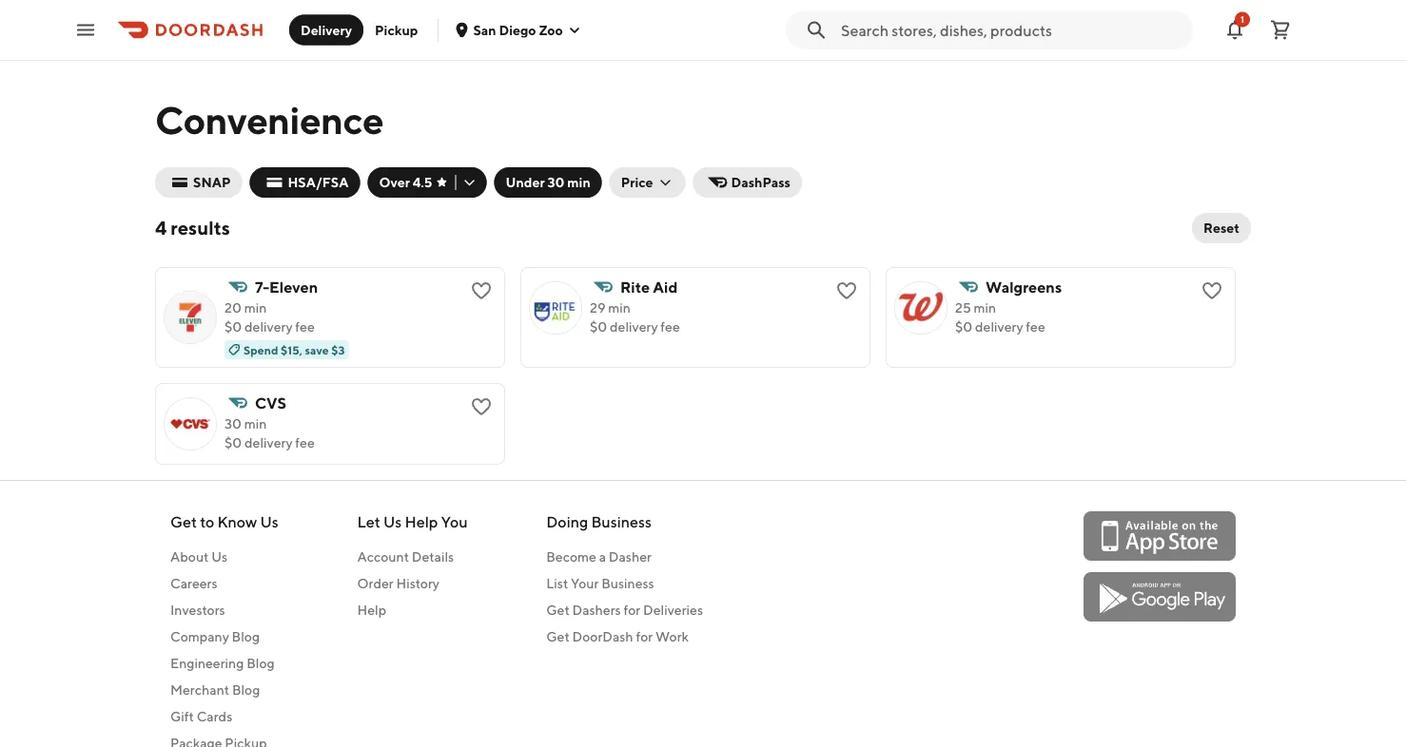 Task type: vqa. For each thing, say whether or not it's contained in the screenshot.
SNAP
yes



Task type: describe. For each thing, give the bounding box(es) containing it.
hsa/fsa button
[[250, 167, 360, 198]]

help link
[[357, 601, 468, 620]]

investors link
[[170, 601, 279, 620]]

over 4.5 button
[[368, 167, 487, 198]]

min for cvs
[[244, 416, 267, 432]]

for for doordash
[[636, 629, 653, 645]]

rite aid
[[620, 278, 678, 296]]

about us link
[[170, 548, 279, 567]]

notification bell image
[[1224, 19, 1246, 41]]

delivery for cvs
[[245, 435, 293, 451]]

history
[[396, 576, 440, 592]]

over
[[379, 175, 410, 190]]

get dashers for deliveries
[[546, 603, 703, 618]]

$0 for walgreens
[[955, 319, 973, 335]]

know
[[217, 513, 257, 531]]

delivery for walgreens
[[975, 319, 1023, 335]]

become a dasher
[[546, 549, 652, 565]]

doordash
[[572, 629, 633, 645]]

list your business link
[[546, 575, 703, 594]]

get doordash for work link
[[546, 628, 703, 647]]

aid
[[653, 278, 678, 296]]

min inside button
[[567, 175, 591, 190]]

your
[[571, 576, 599, 592]]

merchant
[[170, 683, 229, 698]]

30 min $0 delivery fee
[[225, 416, 315, 451]]

1 horizontal spatial us
[[260, 513, 279, 531]]

$15,
[[281, 343, 302, 357]]

cvs
[[255, 394, 287, 412]]

dasher
[[609, 549, 652, 565]]

1
[[1241, 14, 1245, 25]]

engineering
[[170, 656, 244, 672]]

become
[[546, 549, 597, 565]]

25 min $0 delivery fee
[[955, 300, 1045, 335]]

price
[[621, 175, 653, 190]]

delivery for 7-eleven
[[245, 319, 293, 335]]

about
[[170, 549, 209, 565]]

spend
[[244, 343, 278, 357]]

get for get dashers for deliveries
[[546, 603, 570, 618]]

details
[[412, 549, 454, 565]]

$3
[[331, 343, 345, 357]]

blog for merchant blog
[[232, 683, 260, 698]]

order
[[357, 576, 394, 592]]

become a dasher link
[[546, 548, 703, 567]]

20 min $0 delivery fee
[[225, 300, 315, 335]]

fee for walgreens
[[1026, 319, 1045, 335]]

san diego zoo
[[473, 22, 563, 38]]

hsa/fsa
[[288, 175, 349, 190]]

0 vertical spatial business
[[591, 513, 652, 531]]

merchant blog
[[170, 683, 260, 698]]

order history link
[[357, 575, 468, 594]]

over 4.5
[[379, 175, 432, 190]]

fee for cvs
[[295, 435, 315, 451]]

us for about us
[[211, 549, 227, 565]]

company blog
[[170, 629, 260, 645]]

convenience
[[155, 97, 384, 142]]

$0 for rite aid
[[590, 319, 607, 335]]

delivery button
[[289, 15, 364, 45]]

4
[[155, 217, 167, 239]]

25
[[955, 300, 971, 316]]

list your business
[[546, 576, 654, 592]]

let us help you
[[357, 513, 468, 531]]

list
[[546, 576, 568, 592]]

careers link
[[170, 575, 279, 594]]

20
[[225, 300, 242, 316]]

pickup
[[375, 22, 418, 38]]

fee for 7-eleven
[[295, 319, 315, 335]]

min for 7-eleven
[[244, 300, 267, 316]]

$0 for cvs
[[225, 435, 242, 451]]

for for dashers
[[624, 603, 641, 618]]

1 vertical spatial business
[[601, 576, 654, 592]]

investors
[[170, 603, 225, 618]]

gift
[[170, 709, 194, 725]]

click to add this store to your saved list image for cvs
[[470, 396, 493, 419]]

zoo
[[539, 22, 563, 38]]

walgreens
[[986, 278, 1062, 296]]

Store search: begin typing to search for stores available on DoorDash text field
[[841, 20, 1182, 40]]

reset button
[[1192, 213, 1251, 244]]

7-
[[255, 278, 269, 296]]

7-eleven
[[255, 278, 318, 296]]

cards
[[197, 709, 232, 725]]

4.5
[[413, 175, 432, 190]]

0 vertical spatial help
[[405, 513, 438, 531]]



Task type: locate. For each thing, give the bounding box(es) containing it.
to
[[200, 513, 214, 531]]

$0 inside "25 min $0 delivery fee"
[[955, 319, 973, 335]]

29
[[590, 300, 606, 316]]

delivery down cvs
[[245, 435, 293, 451]]

san
[[473, 22, 496, 38]]

fee inside 30 min $0 delivery fee
[[295, 435, 315, 451]]

for
[[624, 603, 641, 618], [636, 629, 653, 645]]

1 vertical spatial for
[[636, 629, 653, 645]]

$0 up know
[[225, 435, 242, 451]]

0 horizontal spatial help
[[357, 603, 386, 618]]

careers
[[170, 576, 217, 592]]

merchant blog link
[[170, 681, 279, 700]]

blog for company blog
[[232, 629, 260, 645]]

min
[[567, 175, 591, 190], [244, 300, 267, 316], [608, 300, 631, 316], [974, 300, 996, 316], [244, 416, 267, 432]]

account details link
[[357, 548, 468, 567]]

1 horizontal spatial 30
[[548, 175, 565, 190]]

$0 for 7-eleven
[[225, 319, 242, 335]]

fee
[[295, 319, 315, 335], [661, 319, 680, 335], [1026, 319, 1045, 335], [295, 435, 315, 451]]

delivery down walgreens on the top right
[[975, 319, 1023, 335]]

min right 25
[[974, 300, 996, 316]]

delivery
[[245, 319, 293, 335], [610, 319, 658, 335], [975, 319, 1023, 335], [245, 435, 293, 451]]

deliveries
[[643, 603, 703, 618]]

help down the "order"
[[357, 603, 386, 618]]

you
[[441, 513, 468, 531]]

engineering blog link
[[170, 655, 279, 674]]

account details
[[357, 549, 454, 565]]

get
[[170, 513, 197, 531], [546, 603, 570, 618], [546, 629, 570, 645]]

$0 down 29
[[590, 319, 607, 335]]

doing business
[[546, 513, 652, 531]]

gift cards
[[170, 709, 232, 725]]

1 vertical spatial help
[[357, 603, 386, 618]]

min inside 30 min $0 delivery fee
[[244, 416, 267, 432]]

blog down engineering blog link
[[232, 683, 260, 698]]

under 30 min
[[506, 175, 591, 190]]

min inside 20 min $0 delivery fee
[[244, 300, 267, 316]]

gift cards link
[[170, 708, 279, 727]]

account
[[357, 549, 409, 565]]

diego
[[499, 22, 536, 38]]

get for get doordash for work
[[546, 629, 570, 645]]

eleven
[[269, 278, 318, 296]]

delivery for rite aid
[[610, 319, 658, 335]]

30 inside 30 min $0 delivery fee
[[225, 416, 242, 432]]

blog down investors link
[[232, 629, 260, 645]]

min inside "25 min $0 delivery fee"
[[974, 300, 996, 316]]

fee down walgreens on the top right
[[1026, 319, 1045, 335]]

get down 'list'
[[546, 603, 570, 618]]

reset
[[1204, 220, 1240, 236]]

get left doordash
[[546, 629, 570, 645]]

$0 down 20
[[225, 319, 242, 335]]

0 vertical spatial get
[[170, 513, 197, 531]]

0 vertical spatial blog
[[232, 629, 260, 645]]

2 horizontal spatial us
[[383, 513, 402, 531]]

company blog link
[[170, 628, 279, 647]]

spend $15, save $3
[[244, 343, 345, 357]]

pickup button
[[364, 15, 430, 45]]

fee down 'spend $15, save $3'
[[295, 435, 315, 451]]

us right know
[[260, 513, 279, 531]]

under 30 min button
[[494, 167, 602, 198]]

30 inside under 30 min button
[[548, 175, 565, 190]]

us for let us help you
[[383, 513, 402, 531]]

fee up 'spend $15, save $3'
[[295, 319, 315, 335]]

for inside "link"
[[624, 603, 641, 618]]

fee down aid
[[661, 319, 680, 335]]

0 items, open order cart image
[[1269, 19, 1292, 41]]

min for walgreens
[[974, 300, 996, 316]]

1 vertical spatial get
[[546, 603, 570, 618]]

a
[[599, 549, 606, 565]]

$0 down 25
[[955, 319, 973, 335]]

for left work
[[636, 629, 653, 645]]

min right 29
[[608, 300, 631, 316]]

us right let
[[383, 513, 402, 531]]

get inside "link"
[[546, 603, 570, 618]]

delivery down "rite"
[[610, 319, 658, 335]]

fee inside 29 min $0 delivery fee
[[661, 319, 680, 335]]

0 horizontal spatial 30
[[225, 416, 242, 432]]

snap
[[193, 175, 231, 190]]

doing
[[546, 513, 588, 531]]

1 vertical spatial blog
[[247, 656, 275, 672]]

2 vertical spatial get
[[546, 629, 570, 645]]

0 vertical spatial 30
[[548, 175, 565, 190]]

min right under
[[567, 175, 591, 190]]

order history
[[357, 576, 440, 592]]

company
[[170, 629, 229, 645]]

san diego zoo button
[[454, 22, 582, 38]]

fee inside "25 min $0 delivery fee"
[[1026, 319, 1045, 335]]

get to know us
[[170, 513, 279, 531]]

delivery
[[301, 22, 352, 38]]

get for get to know us
[[170, 513, 197, 531]]

delivery inside "25 min $0 delivery fee"
[[975, 319, 1023, 335]]

fee inside 20 min $0 delivery fee
[[295, 319, 315, 335]]

1 horizontal spatial help
[[405, 513, 438, 531]]

get left to
[[170, 513, 197, 531]]

us
[[260, 513, 279, 531], [383, 513, 402, 531], [211, 549, 227, 565]]

dashers
[[572, 603, 621, 618]]

29 min $0 delivery fee
[[590, 300, 680, 335]]

save
[[305, 343, 329, 357]]

$0
[[225, 319, 242, 335], [590, 319, 607, 335], [955, 319, 973, 335], [225, 435, 242, 451]]

click to add this store to your saved list image for walgreens
[[1201, 280, 1224, 303]]

1 vertical spatial 30
[[225, 416, 242, 432]]

delivery inside 30 min $0 delivery fee
[[245, 435, 293, 451]]

open menu image
[[74, 19, 97, 41]]

delivery inside 20 min $0 delivery fee
[[245, 319, 293, 335]]

business down become a dasher link
[[601, 576, 654, 592]]

$0 inside 29 min $0 delivery fee
[[590, 319, 607, 335]]

click to add this store to your saved list image for 7-eleven
[[470, 280, 493, 303]]

delivery up spend
[[245, 319, 293, 335]]

get dashers for deliveries link
[[546, 601, 703, 620]]

snap button
[[155, 167, 242, 198]]

0 horizontal spatial us
[[211, 549, 227, 565]]

us up careers link
[[211, 549, 227, 565]]

$0 inside 30 min $0 delivery fee
[[225, 435, 242, 451]]

let
[[357, 513, 380, 531]]

blog down company blog link
[[247, 656, 275, 672]]

2 vertical spatial blog
[[232, 683, 260, 698]]

for down the list your business link
[[624, 603, 641, 618]]

us inside the about us link
[[211, 549, 227, 565]]

delivery inside 29 min $0 delivery fee
[[610, 319, 658, 335]]

4 results
[[155, 217, 230, 239]]

dashpass button
[[693, 167, 802, 198]]

price button
[[610, 167, 686, 198]]

about us
[[170, 549, 227, 565]]

min for rite aid
[[608, 300, 631, 316]]

under
[[506, 175, 545, 190]]

click to add this store to your saved list image
[[835, 280, 858, 303]]

min inside 29 min $0 delivery fee
[[608, 300, 631, 316]]

min down the 7-
[[244, 300, 267, 316]]

work
[[656, 629, 689, 645]]

click to add this store to your saved list image
[[470, 280, 493, 303], [1201, 280, 1224, 303], [470, 396, 493, 419]]

0 vertical spatial for
[[624, 603, 641, 618]]

min down cvs
[[244, 416, 267, 432]]

help
[[405, 513, 438, 531], [357, 603, 386, 618]]

business up become a dasher link
[[591, 513, 652, 531]]

rite
[[620, 278, 650, 296]]

results
[[171, 217, 230, 239]]

help left you
[[405, 513, 438, 531]]

get doordash for work
[[546, 629, 689, 645]]

$0 inside 20 min $0 delivery fee
[[225, 319, 242, 335]]

dashpass
[[731, 175, 791, 190]]

engineering blog
[[170, 656, 275, 672]]

fee for rite aid
[[661, 319, 680, 335]]

blog for engineering blog
[[247, 656, 275, 672]]



